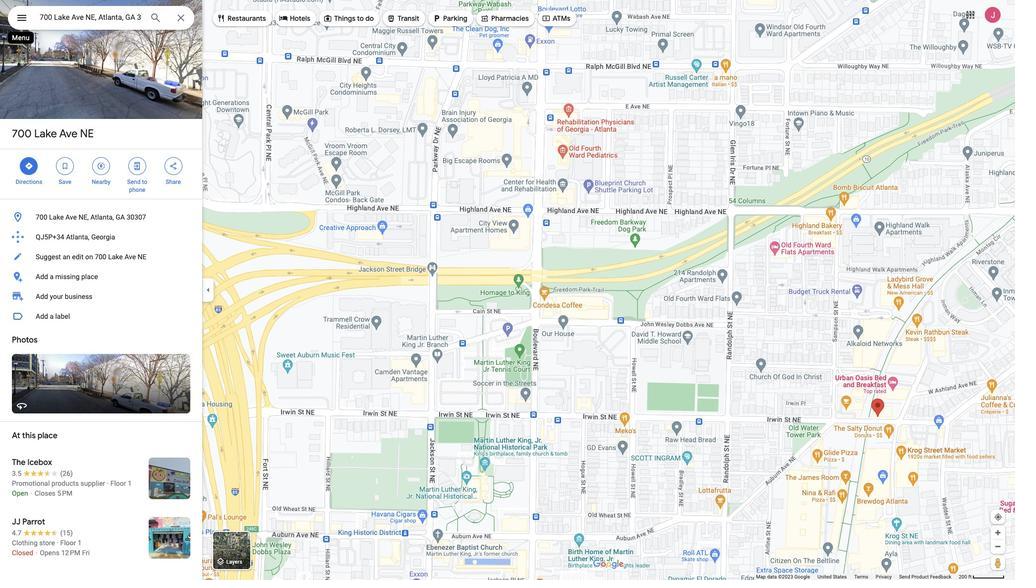 Task type: locate. For each thing, give the bounding box(es) containing it.
united
[[818, 574, 832, 580]]

ave for ne
[[59, 127, 78, 141]]

things
[[334, 14, 356, 23]]

a inside add a missing place button
[[50, 273, 54, 281]]

a
[[50, 273, 54, 281], [50, 312, 54, 320]]

qj5p+34 atlanta, georgia
[[36, 233, 115, 241]]

1 vertical spatial place
[[38, 431, 57, 441]]

0 horizontal spatial 700
[[12, 127, 32, 141]]

to left do
[[357, 14, 364, 23]]

place down on
[[81, 273, 98, 281]]

700 inside "button"
[[95, 253, 106, 261]]

atlanta, left ga
[[91, 213, 114, 221]]

0 vertical spatial 700
[[12, 127, 32, 141]]

jj
[[12, 517, 20, 527]]

700 up qj5p+34
[[36, 213, 47, 221]]

send left product
[[899, 574, 911, 580]]

700 up 
[[12, 127, 32, 141]]

place inside button
[[81, 273, 98, 281]]

floor
[[110, 479, 126, 487], [60, 539, 76, 547]]

place
[[81, 273, 98, 281], [38, 431, 57, 441]]

0 horizontal spatial to
[[142, 178, 147, 185]]

send inside send to phone
[[127, 178, 141, 185]]

1 up 12 pm at the left bottom of page
[[78, 539, 82, 547]]

2 horizontal spatial 700
[[95, 253, 106, 261]]

footer containing map data ©2023 google
[[756, 574, 959, 580]]

states
[[833, 574, 847, 580]]

1 horizontal spatial floor
[[110, 479, 126, 487]]

 pharmacies
[[480, 13, 529, 24]]

united states button
[[818, 574, 847, 580]]

1 horizontal spatial 700
[[36, 213, 47, 221]]


[[387, 13, 396, 24]]

1 add from the top
[[36, 273, 48, 281]]

on
[[85, 253, 93, 261]]


[[97, 161, 106, 172]]

1 horizontal spatial send
[[899, 574, 911, 580]]

add a label button
[[0, 306, 202, 326]]

ave
[[59, 127, 78, 141], [65, 213, 77, 221], [125, 253, 136, 261]]

1 vertical spatial floor
[[60, 539, 76, 547]]

directions
[[16, 178, 42, 185]]

1 vertical spatial ⋅
[[35, 549, 38, 557]]


[[24, 161, 33, 172]]

add your business
[[36, 293, 93, 300]]

0 horizontal spatial ·
[[57, 539, 59, 547]]

add down suggest
[[36, 273, 48, 281]]

1 vertical spatial ave
[[65, 213, 77, 221]]

0 vertical spatial send
[[127, 178, 141, 185]]

0 vertical spatial ave
[[59, 127, 78, 141]]

place right this
[[38, 431, 57, 441]]

700 Lake Ave NE, Atlanta, GA 30307 field
[[8, 6, 194, 30]]

hotels
[[290, 14, 310, 23]]

ne
[[80, 127, 94, 141], [138, 253, 146, 261]]

1 horizontal spatial ne
[[138, 253, 146, 261]]

1 vertical spatial send
[[899, 574, 911, 580]]

5 pm
[[57, 489, 72, 497]]

add left label
[[36, 312, 48, 320]]

ne down 30307
[[138, 253, 146, 261]]

(26)
[[60, 470, 73, 477]]

data
[[767, 574, 777, 580]]

0 vertical spatial ·
[[107, 479, 109, 487]]

terms
[[855, 574, 869, 580]]

1
[[128, 479, 132, 487], [78, 539, 82, 547]]

ave down "qj5p+34 atlanta, georgia" button
[[125, 253, 136, 261]]

jj parrot
[[12, 517, 45, 527]]

ave left ne,
[[65, 213, 77, 221]]

700 lake ave ne, atlanta, ga 30307
[[36, 213, 146, 221]]

show your location image
[[994, 513, 1003, 522]]

0 horizontal spatial floor
[[60, 539, 76, 547]]

1 vertical spatial to
[[142, 178, 147, 185]]

1 inside "promotional products supplier · floor 1 open ⋅ closes 5 pm"
[[128, 479, 132, 487]]

send inside button
[[899, 574, 911, 580]]

floor right supplier
[[110, 479, 126, 487]]

at
[[12, 431, 20, 441]]

0 horizontal spatial 1
[[78, 539, 82, 547]]

0 horizontal spatial ⋅
[[30, 489, 33, 497]]

save
[[59, 178, 71, 185]]

lake
[[34, 127, 57, 141], [49, 213, 64, 221], [108, 253, 123, 261]]

ave for ne,
[[65, 213, 77, 221]]

1 horizontal spatial ·
[[107, 479, 109, 487]]

ave inside 700 lake ave ne, atlanta, ga 30307 button
[[65, 213, 77, 221]]

2 vertical spatial 700
[[95, 253, 106, 261]]

floor down (15)
[[60, 539, 76, 547]]

add
[[36, 273, 48, 281], [36, 293, 48, 300], [36, 312, 48, 320]]


[[432, 13, 441, 24]]

a inside add a label 'button'
[[50, 312, 54, 320]]

2 a from the top
[[50, 312, 54, 320]]

ne up actions for 700 lake ave ne region
[[80, 127, 94, 141]]

1 vertical spatial a
[[50, 312, 54, 320]]

2 vertical spatial add
[[36, 312, 48, 320]]

None field
[[40, 11, 142, 23]]

1 vertical spatial 700
[[36, 213, 47, 221]]

send product feedback
[[899, 574, 952, 580]]

1 vertical spatial lake
[[49, 213, 64, 221]]

0 vertical spatial lake
[[34, 127, 57, 141]]

· right supplier
[[107, 479, 109, 487]]

feedback
[[930, 574, 952, 580]]

0 vertical spatial ne
[[80, 127, 94, 141]]

0 vertical spatial ⋅
[[30, 489, 33, 497]]

send to phone
[[127, 178, 147, 193]]

3.5 stars 26 reviews image
[[12, 469, 73, 478]]

2 vertical spatial lake
[[108, 253, 123, 261]]

a left 'missing'
[[50, 273, 54, 281]]

atlanta,
[[91, 213, 114, 221], [66, 233, 89, 241]]

1 horizontal spatial 1
[[128, 479, 132, 487]]

1 horizontal spatial atlanta,
[[91, 213, 114, 221]]

1 vertical spatial atlanta,
[[66, 233, 89, 241]]

add a label
[[36, 312, 70, 320]]

none field inside '700 lake ave ne, atlanta, ga 30307' "field"
[[40, 11, 142, 23]]

ave inside suggest an edit on 700 lake ave ne "button"
[[125, 253, 136, 261]]

700
[[12, 127, 32, 141], [36, 213, 47, 221], [95, 253, 106, 261]]

lake inside button
[[49, 213, 64, 221]]

0 vertical spatial floor
[[110, 479, 126, 487]]

a left label
[[50, 312, 54, 320]]

0 vertical spatial place
[[81, 273, 98, 281]]

to up phone
[[142, 178, 147, 185]]

floor inside the clothing store · floor 1 closed ⋅ opens 12 pm fri
[[60, 539, 76, 547]]

⋅ left opens
[[35, 549, 38, 557]]

3 add from the top
[[36, 312, 48, 320]]


[[133, 161, 142, 172]]

©2023
[[778, 574, 793, 580]]

promotional
[[12, 479, 50, 487]]

700 lake ave ne main content
[[0, 0, 202, 580]]


[[480, 13, 489, 24]]

2 add from the top
[[36, 293, 48, 300]]

share
[[166, 178, 181, 185]]


[[16, 11, 28, 25]]

add inside add your business link
[[36, 293, 48, 300]]

footer
[[756, 574, 959, 580]]

ave up 
[[59, 127, 78, 141]]

· right store
[[57, 539, 59, 547]]

12 pm
[[61, 549, 80, 557]]

footer inside google maps element
[[756, 574, 959, 580]]

transit
[[398, 14, 419, 23]]

·
[[107, 479, 109, 487], [57, 539, 59, 547]]

atlanta, up edit
[[66, 233, 89, 241]]

700 for 700 lake ave ne
[[12, 127, 32, 141]]

1 vertical spatial ·
[[57, 539, 59, 547]]

1 vertical spatial add
[[36, 293, 48, 300]]

to
[[357, 14, 364, 23], [142, 178, 147, 185]]

closed
[[12, 549, 33, 557]]

3.5
[[12, 470, 22, 477]]

700 inside button
[[36, 213, 47, 221]]

layers
[[226, 559, 242, 565]]

business
[[65, 293, 93, 300]]

actions for 700 lake ave ne region
[[0, 149, 202, 199]]

restaurants
[[228, 14, 266, 23]]

4.7 stars 15 reviews image
[[12, 528, 73, 538]]

1 a from the top
[[50, 273, 54, 281]]

the icebox
[[12, 458, 52, 468]]

1 vertical spatial ne
[[138, 253, 146, 261]]

the
[[12, 458, 26, 468]]

1 horizontal spatial place
[[81, 273, 98, 281]]

1 horizontal spatial to
[[357, 14, 364, 23]]

1 horizontal spatial ⋅
[[35, 549, 38, 557]]

0 vertical spatial atlanta,
[[91, 213, 114, 221]]

2 vertical spatial ave
[[125, 253, 136, 261]]

add left your
[[36, 293, 48, 300]]

0 vertical spatial add
[[36, 273, 48, 281]]

map data ©2023 google
[[756, 574, 810, 580]]

1 right supplier
[[128, 479, 132, 487]]

add inside add a missing place button
[[36, 273, 48, 281]]

1 vertical spatial 1
[[78, 539, 82, 547]]

send
[[127, 178, 141, 185], [899, 574, 911, 580]]

0 vertical spatial a
[[50, 273, 54, 281]]

product
[[912, 574, 929, 580]]

700 right on
[[95, 253, 106, 261]]

0 vertical spatial 1
[[128, 479, 132, 487]]

add inside add a label 'button'
[[36, 312, 48, 320]]

ne,
[[79, 213, 89, 221]]

0 horizontal spatial send
[[127, 178, 141, 185]]

0 vertical spatial to
[[357, 14, 364, 23]]

opens
[[40, 549, 59, 557]]

⋅ down promotional
[[30, 489, 33, 497]]

send up phone
[[127, 178, 141, 185]]



Task type: vqa. For each thing, say whether or not it's contained in the screenshot.
Add your business
yes



Task type: describe. For each thing, give the bounding box(es) containing it.
0 horizontal spatial ne
[[80, 127, 94, 141]]

atms
[[553, 14, 571, 23]]

supplier
[[81, 479, 105, 487]]

· inside the clothing store · floor 1 closed ⋅ opens 12 pm fri
[[57, 539, 59, 547]]

· inside "promotional products supplier · floor 1 open ⋅ closes 5 pm"
[[107, 479, 109, 487]]

add your business link
[[0, 287, 202, 306]]

photos
[[12, 335, 38, 345]]

add for add your business
[[36, 293, 48, 300]]


[[279, 13, 288, 24]]

collapse side panel image
[[203, 285, 214, 295]]

qj5p+34
[[36, 233, 64, 241]]

30307
[[127, 213, 146, 221]]

products
[[51, 479, 79, 487]]

suggest an edit on 700 lake ave ne
[[36, 253, 146, 261]]

an
[[63, 253, 70, 261]]

a for label
[[50, 312, 54, 320]]

georgia
[[91, 233, 115, 241]]

suggest
[[36, 253, 61, 261]]


[[542, 13, 551, 24]]

privacy button
[[876, 574, 892, 580]]

700 for 700 lake ave ne, atlanta, ga 30307
[[36, 213, 47, 221]]

ga
[[116, 213, 125, 221]]

 button
[[8, 6, 36, 32]]

floor inside "promotional products supplier · floor 1 open ⋅ closes 5 pm"
[[110, 479, 126, 487]]

fri
[[82, 549, 90, 557]]

 restaurants
[[217, 13, 266, 24]]

 things to do
[[323, 13, 374, 24]]

qj5p+34 atlanta, georgia button
[[0, 227, 202, 247]]

united states
[[818, 574, 847, 580]]

clothing
[[12, 539, 38, 547]]

phone
[[129, 186, 145, 193]]

parking
[[443, 14, 468, 23]]

zoom in image
[[995, 529, 1002, 536]]

privacy
[[876, 574, 892, 580]]

this
[[22, 431, 36, 441]]

a for missing
[[50, 273, 54, 281]]

parrot
[[22, 517, 45, 527]]

edit
[[72, 253, 84, 261]]

do
[[366, 14, 374, 23]]

closes
[[35, 489, 56, 497]]

 atms
[[542, 13, 571, 24]]

to inside send to phone
[[142, 178, 147, 185]]

700 lake ave ne
[[12, 127, 94, 141]]

icebox
[[27, 458, 52, 468]]

google account: james peterson  
(james.peterson1902@gmail.com) image
[[985, 7, 1001, 23]]

 parking
[[432, 13, 468, 24]]

send for send product feedback
[[899, 574, 911, 580]]

lake for 700 lake ave ne
[[34, 127, 57, 141]]

0 horizontal spatial place
[[38, 431, 57, 441]]

terms button
[[855, 574, 869, 580]]

4.7
[[12, 529, 22, 537]]

0 horizontal spatial atlanta,
[[66, 233, 89, 241]]

⋅ inside "promotional products supplier · floor 1 open ⋅ closes 5 pm"
[[30, 489, 33, 497]]

 search field
[[8, 6, 194, 32]]

send for send to phone
[[127, 178, 141, 185]]

⋅ inside the clothing store · floor 1 closed ⋅ opens 12 pm fri
[[35, 549, 38, 557]]

200
[[959, 574, 967, 580]]

your
[[50, 293, 63, 300]]


[[61, 161, 70, 172]]

zoom out image
[[995, 543, 1002, 550]]

1 inside the clothing store · floor 1 closed ⋅ opens 12 pm fri
[[78, 539, 82, 547]]

 transit
[[387, 13, 419, 24]]

to inside  things to do
[[357, 14, 364, 23]]

(15)
[[60, 529, 73, 537]]

 hotels
[[279, 13, 310, 24]]

show street view coverage image
[[991, 555, 1005, 570]]


[[169, 161, 178, 172]]

200 ft button
[[959, 574, 1005, 580]]

at this place
[[12, 431, 57, 441]]


[[217, 13, 226, 24]]

label
[[55, 312, 70, 320]]

ft
[[969, 574, 972, 580]]

add a missing place
[[36, 273, 98, 281]]

pharmacies
[[491, 14, 529, 23]]

google maps element
[[0, 0, 1015, 580]]

200 ft
[[959, 574, 972, 580]]

add for add a missing place
[[36, 273, 48, 281]]

add a missing place button
[[0, 267, 202, 287]]

promotional products supplier · floor 1 open ⋅ closes 5 pm
[[12, 479, 132, 497]]

map
[[756, 574, 766, 580]]

clothing store · floor 1 closed ⋅ opens 12 pm fri
[[12, 539, 90, 557]]

missing
[[55, 273, 80, 281]]

lake inside "button"
[[108, 253, 123, 261]]

send product feedback button
[[899, 574, 952, 580]]

700 lake ave ne, atlanta, ga 30307 button
[[0, 207, 202, 227]]

open
[[12, 489, 28, 497]]


[[323, 13, 332, 24]]

add for add a label
[[36, 312, 48, 320]]

ne inside "button"
[[138, 253, 146, 261]]

lake for 700 lake ave ne, atlanta, ga 30307
[[49, 213, 64, 221]]

nearby
[[92, 178, 111, 185]]

google
[[795, 574, 810, 580]]

suggest an edit on 700 lake ave ne button
[[0, 247, 202, 267]]



